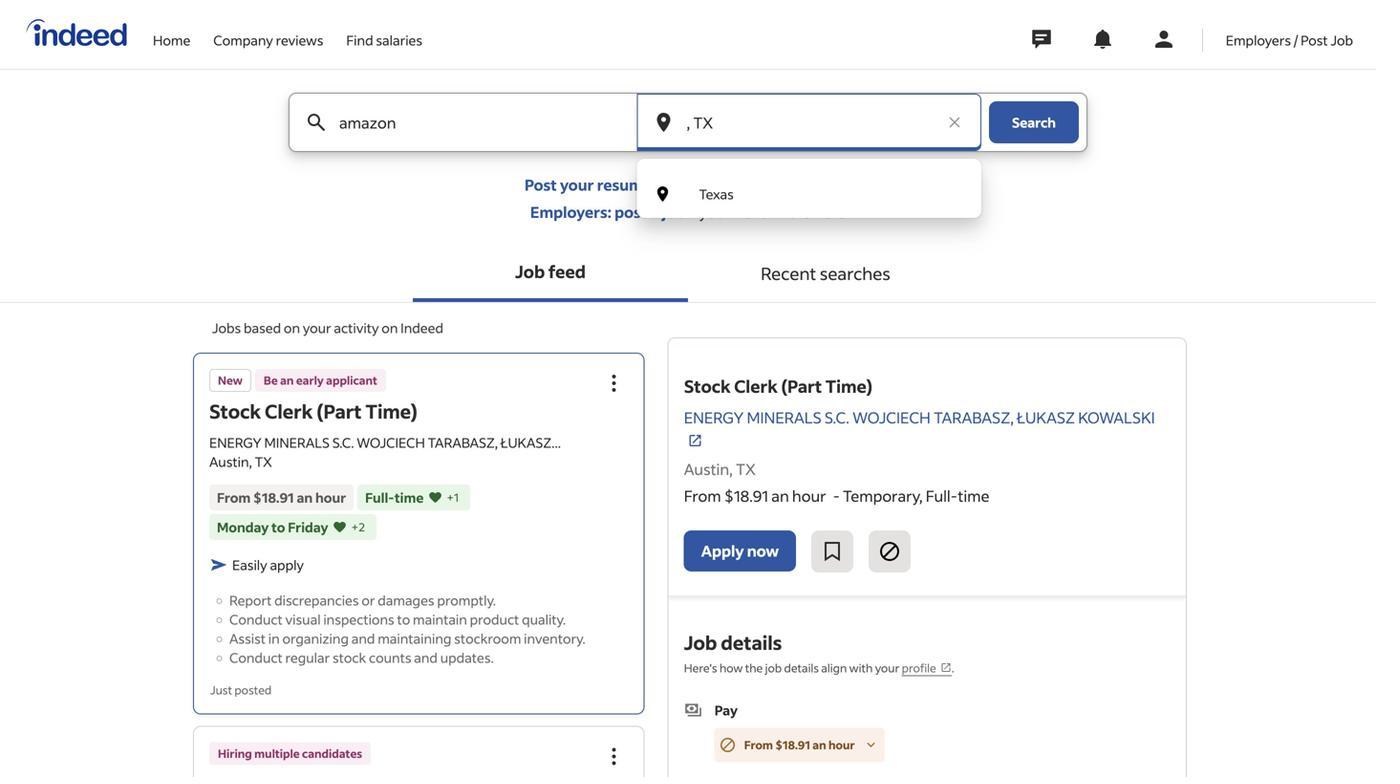 Task type: locate. For each thing, give the bounding box(es) containing it.
recent searches
[[761, 262, 891, 284]]

0 horizontal spatial time)
[[365, 399, 418, 423]]

based
[[244, 319, 281, 336]]

and down inspections
[[351, 630, 375, 647]]

1 vertical spatial details
[[784, 660, 819, 675]]

from $18.91 an hour down here's how the job details align with your
[[744, 737, 855, 752]]

job left feed
[[515, 260, 545, 282]]

0 vertical spatial conduct
[[229, 611, 283, 628]]

s.c. down stock clerk (part time) "button"
[[332, 434, 354, 451]]

post up 'employers:'
[[525, 175, 557, 194]]

0 vertical spatial job
[[1331, 32, 1353, 49]]

0 horizontal spatial clerk
[[265, 399, 313, 423]]

0 horizontal spatial time
[[395, 489, 424, 506]]

1 horizontal spatial to
[[397, 611, 410, 628]]

on
[[284, 319, 300, 336], [382, 319, 398, 336]]

0 horizontal spatial -
[[655, 175, 662, 194]]

-
[[655, 175, 662, 194], [833, 486, 840, 506]]

hour down align
[[829, 737, 855, 752]]

0 horizontal spatial on
[[284, 319, 300, 336]]

0 horizontal spatial post
[[525, 175, 557, 194]]

from down 'austin, tx'
[[684, 486, 721, 506]]

time
[[958, 486, 990, 506], [395, 489, 424, 506]]

and down maintaining
[[414, 649, 438, 666]]

+ right friday
[[351, 519, 359, 534]]

łukasz...
[[501, 434, 561, 451]]

recent searches button
[[688, 245, 963, 302]]

time left + 1
[[395, 489, 424, 506]]

0 horizontal spatial and
[[351, 630, 375, 647]]

1 horizontal spatial s.c.
[[825, 408, 850, 427]]

matches your preference image left + 1
[[428, 488, 443, 507]]

Edit location text field
[[683, 94, 936, 151]]

assist
[[229, 630, 266, 647]]

0 vertical spatial tarabasz,
[[934, 408, 1014, 427]]

damages
[[378, 592, 434, 609]]

tarabasz, left łukasz
[[934, 408, 1014, 427]]

search button
[[989, 101, 1079, 143]]

0 horizontal spatial a
[[650, 202, 659, 222]]

quality.
[[522, 611, 566, 628]]

s.c. up from $18.91 an hour - temporary, full-time
[[825, 408, 850, 427]]

clear location input image
[[945, 113, 964, 132]]

1 horizontal spatial and
[[414, 649, 438, 666]]

1 vertical spatial conduct
[[229, 649, 283, 666]]

2 horizontal spatial hour
[[829, 737, 855, 752]]

find salaries link
[[346, 0, 422, 65]]

post
[[615, 202, 647, 222]]

job right /
[[1331, 32, 1353, 49]]

1 horizontal spatial stock
[[684, 375, 731, 397]]

1 vertical spatial clerk
[[265, 399, 313, 423]]

0 horizontal spatial minerals
[[264, 434, 330, 451]]

employers:
[[530, 202, 612, 222]]

None search field
[[273, 93, 1103, 218]]

0 horizontal spatial austin,
[[209, 453, 252, 470]]

promptly.
[[437, 592, 496, 609]]

2 horizontal spatial $18.91
[[775, 737, 810, 752]]

energy
[[684, 408, 744, 427], [209, 434, 262, 451]]

a
[[752, 175, 760, 194], [650, 202, 659, 222]]

few
[[763, 175, 790, 194]]

kowalski
[[1078, 408, 1155, 427]]

hour up save this job image
[[792, 486, 826, 506]]

from down the
[[744, 737, 773, 752]]

$18.91 up monday to friday at left bottom
[[253, 489, 294, 506]]

job up "here's"
[[684, 630, 717, 655]]

post right /
[[1301, 32, 1328, 49]]

1 vertical spatial and
[[414, 649, 438, 666]]

from up monday
[[217, 489, 251, 506]]

2 conduct from the top
[[229, 649, 283, 666]]

–
[[685, 202, 699, 222]]

main content
[[0, 93, 1376, 777]]

0 vertical spatial and
[[351, 630, 375, 647]]

0 vertical spatial details
[[721, 630, 782, 655]]

from $18.91 an hour - temporary, full-time
[[684, 486, 990, 506]]

post inside employers / post job link
[[1301, 32, 1328, 49]]

+
[[447, 490, 454, 505], [351, 519, 359, 534]]

0 horizontal spatial to
[[272, 518, 285, 536]]

an down align
[[813, 737, 826, 752]]

to left friday
[[272, 518, 285, 536]]

wojciech up the temporary,
[[853, 408, 931, 427]]

company reviews
[[213, 32, 323, 49]]

on right based
[[284, 319, 300, 336]]

0 horizontal spatial from $18.91 an hour
[[217, 489, 346, 506]]

austin, up monday
[[209, 453, 252, 470]]

details up the
[[721, 630, 782, 655]]

minerals inside 'energy minerals s.c. wojciech tarabasz, łukasz... austin, tx'
[[264, 434, 330, 451]]

minerals up 'austin, tx'
[[747, 408, 822, 427]]

an right be
[[280, 373, 294, 388]]

job feed
[[515, 260, 586, 282]]

1 vertical spatial job
[[515, 260, 545, 282]]

job for the
[[765, 660, 782, 675]]

conduct
[[229, 611, 283, 628], [229, 649, 283, 666]]

1 matching qualification image from the left
[[719, 736, 737, 754]]

report
[[229, 592, 272, 609]]

0 vertical spatial +
[[447, 490, 454, 505]]

tx up monday to friday at left bottom
[[255, 453, 272, 470]]

here's
[[684, 660, 717, 675]]

1 horizontal spatial job
[[684, 630, 717, 655]]

your right "with"
[[875, 660, 900, 675]]

s.c. for energy minerals s.c. wojciech tarabasz, łukasz kowalski
[[825, 408, 850, 427]]

1 conduct from the top
[[229, 611, 283, 628]]

s.c. inside 'energy minerals s.c. wojciech tarabasz, łukasz... austin, tx'
[[332, 434, 354, 451]]

energy minerals s.c. wojciech tarabasz, łukasz kowalski
[[684, 408, 1155, 427]]

and
[[351, 630, 375, 647], [414, 649, 438, 666]]

energy up 'austin, tx'
[[684, 408, 744, 427]]

time) up 'energy minerals s.c. wojciech tarabasz, łukasz... austin, tx'
[[365, 399, 418, 423]]

austin, up apply at right bottom
[[684, 459, 733, 479]]

maintain
[[413, 611, 467, 628]]

or
[[362, 592, 375, 609]]

hour up friday
[[315, 489, 346, 506]]

energy inside 'energy minerals s.c. wojciech tarabasz, łukasz... austin, tx'
[[209, 434, 262, 451]]

job
[[662, 202, 685, 222], [765, 660, 782, 675]]

resume
[[597, 175, 652, 194]]

1 horizontal spatial (part
[[781, 375, 822, 397]]

from $18.91 an hour up monday to friday at left bottom
[[217, 489, 346, 506]]

1 horizontal spatial full-
[[926, 486, 958, 506]]

employers: post a job link
[[530, 202, 685, 222]]

time down energy minerals s.c. wojciech tarabasz, łukasz kowalski link
[[958, 486, 990, 506]]

0 horizontal spatial $18.91
[[253, 489, 294, 506]]

1 horizontal spatial wojciech
[[853, 408, 931, 427]]

0 vertical spatial from $18.91 an hour
[[217, 489, 346, 506]]

$18.91 inside from $18.91 an hour button
[[775, 737, 810, 752]]

the
[[745, 660, 763, 675]]

0 horizontal spatial job
[[662, 202, 685, 222]]

+ right full-time
[[447, 490, 454, 505]]

tarabasz, inside 'energy minerals s.c. wojciech tarabasz, łukasz... austin, tx'
[[428, 434, 498, 451]]

1 vertical spatial energy
[[209, 434, 262, 451]]

0 vertical spatial wojciech
[[853, 408, 931, 427]]

2 vertical spatial job
[[684, 630, 717, 655]]

matching qualification image down pay
[[719, 736, 737, 754]]

matches your preference image
[[428, 488, 443, 507], [332, 518, 347, 537]]

monday to friday
[[217, 518, 328, 536]]

stock down "new"
[[209, 399, 261, 423]]

minerals for energy minerals s.c. wojciech tarabasz, łukasz kowalski
[[747, 408, 822, 427]]

tx up "apply now"
[[736, 459, 756, 479]]

tx inside 'energy minerals s.c. wojciech tarabasz, łukasz... austin, tx'
[[255, 453, 272, 470]]

to down damages
[[397, 611, 410, 628]]

2 matching qualification image from the left
[[863, 736, 880, 754]]

energy down "new"
[[209, 434, 262, 451]]

time) up energy minerals s.c. wojciech tarabasz, łukasz kowalski
[[826, 375, 873, 397]]

0 horizontal spatial tarabasz,
[[428, 434, 498, 451]]

tab list containing job feed
[[0, 245, 1376, 303]]

tarabasz, for łukasz
[[934, 408, 1014, 427]]

clerk
[[734, 375, 778, 397], [265, 399, 313, 423]]

$18.91 down 'austin, tx'
[[724, 486, 768, 506]]

1 vertical spatial post
[[525, 175, 557, 194]]

1 vertical spatial +
[[351, 519, 359, 534]]

tarabasz, up the 1
[[428, 434, 498, 451]]

matching qualification image
[[719, 736, 737, 754], [863, 736, 880, 754]]

1 horizontal spatial from
[[684, 486, 721, 506]]

none search field containing search
[[273, 93, 1103, 218]]

from $18.91 an hour
[[217, 489, 346, 506], [744, 737, 855, 752]]

0 vertical spatial matches your preference image
[[428, 488, 443, 507]]

1 horizontal spatial matches your preference image
[[428, 488, 443, 507]]

1 horizontal spatial tarabasz,
[[934, 408, 1014, 427]]

wojciech for łukasz
[[853, 408, 931, 427]]

job inside button
[[515, 260, 545, 282]]

find
[[346, 32, 373, 49]]

apply now button
[[684, 530, 796, 572]]

1 vertical spatial time)
[[365, 399, 418, 423]]

clerk down be
[[265, 399, 313, 423]]

tab list
[[0, 245, 1376, 303]]

details left align
[[784, 660, 819, 675]]

0 horizontal spatial full-
[[365, 489, 395, 506]]

energy inside energy minerals s.c. wojciech tarabasz, łukasz kowalski link
[[684, 408, 744, 427]]

not interested image
[[878, 540, 901, 563]]

1 vertical spatial from $18.91 an hour
[[744, 737, 855, 752]]

a left few
[[752, 175, 760, 194]]

0 horizontal spatial wojciech
[[357, 434, 425, 451]]

minerals
[[747, 408, 822, 427], [264, 434, 330, 451]]

wojciech
[[853, 408, 931, 427], [357, 434, 425, 451]]

1 horizontal spatial matching qualification image
[[863, 736, 880, 754]]

0 vertical spatial minerals
[[747, 408, 822, 427]]

conduct down 'assist'
[[229, 649, 283, 666]]

1 vertical spatial (part
[[317, 399, 362, 423]]

1 vertical spatial matches your preference image
[[332, 518, 347, 537]]

clerk up 'austin, tx'
[[734, 375, 778, 397]]

1 horizontal spatial from $18.91 an hour
[[744, 737, 855, 752]]

a right post
[[650, 202, 659, 222]]

minerals for energy minerals s.c. wojciech tarabasz, łukasz... austin, tx
[[264, 434, 330, 451]]

conduct down report
[[229, 611, 283, 628]]

1 horizontal spatial stock clerk (part time)
[[684, 375, 873, 397]]

wojciech up full-time
[[357, 434, 425, 451]]

job actions for stock clerk (part time) is collapsed image
[[603, 372, 626, 395]]

1 horizontal spatial +
[[447, 490, 454, 505]]

+ for monday to friday
[[351, 519, 359, 534]]

your
[[560, 175, 594, 194], [699, 202, 732, 222], [303, 319, 331, 336], [875, 660, 900, 675]]

0 horizontal spatial matching qualification image
[[719, 736, 737, 754]]

0 horizontal spatial energy
[[209, 434, 262, 451]]

1 horizontal spatial job
[[765, 660, 782, 675]]

reviews
[[276, 32, 323, 49]]

home link
[[153, 0, 190, 65]]

0 vertical spatial time)
[[826, 375, 873, 397]]

0 vertical spatial clerk
[[734, 375, 778, 397]]

1 vertical spatial tarabasz,
[[428, 434, 498, 451]]

matches your preference image left + 2
[[332, 518, 347, 537]]

1 vertical spatial s.c.
[[332, 434, 354, 451]]

main content containing stock clerk (part time)
[[0, 93, 1376, 777]]

0 vertical spatial energy
[[684, 408, 744, 427]]

on left indeed
[[382, 319, 398, 336]]

takes
[[711, 175, 749, 194]]

stock up 'austin, tx'
[[684, 375, 731, 397]]

matching qualification image down "with"
[[863, 736, 880, 754]]

wojciech inside 'energy minerals s.c. wojciech tarabasz, łukasz... austin, tx'
[[357, 434, 425, 451]]

posted
[[235, 682, 272, 697]]

full- down 'energy minerals s.c. wojciech tarabasz, łukasz... austin, tx'
[[365, 489, 395, 506]]

1 horizontal spatial post
[[1301, 32, 1328, 49]]

employers: post a job
[[530, 202, 685, 222]]

minerals down stock clerk (part time) "button"
[[264, 434, 330, 451]]

job right the
[[765, 660, 782, 675]]

0 vertical spatial to
[[272, 518, 285, 536]]

it
[[665, 175, 674, 194]]

0 horizontal spatial +
[[351, 519, 359, 534]]

save this job image
[[821, 540, 844, 563]]

notifications unread count 0 image
[[1091, 28, 1114, 51]]

discrepancies
[[274, 592, 359, 609]]

- left the temporary,
[[833, 486, 840, 506]]

stock
[[684, 375, 731, 397], [209, 399, 261, 423]]

(part
[[781, 375, 822, 397], [317, 399, 362, 423]]

here's how the job details align with your
[[684, 660, 902, 675]]

0 horizontal spatial s.c.
[[332, 434, 354, 451]]

1 vertical spatial to
[[397, 611, 410, 628]]

0 horizontal spatial stock clerk (part time)
[[209, 399, 418, 423]]

1 horizontal spatial -
[[833, 486, 840, 506]]

job feed button
[[413, 245, 688, 302]]

job
[[1331, 32, 1353, 49], [515, 260, 545, 282], [684, 630, 717, 655]]

0 vertical spatial post
[[1301, 32, 1328, 49]]

1 vertical spatial wojciech
[[357, 434, 425, 451]]

2 horizontal spatial from
[[744, 737, 773, 752]]

your down takes
[[699, 202, 732, 222]]

0 horizontal spatial tx
[[255, 453, 272, 470]]

1 horizontal spatial minerals
[[747, 408, 822, 427]]

$18.91 down here's how the job details align with your
[[775, 737, 810, 752]]

find salaries
[[346, 32, 422, 49]]

1 horizontal spatial energy
[[684, 408, 744, 427]]

is
[[800, 202, 811, 222]]

full-time
[[365, 489, 424, 506]]

0 vertical spatial job
[[662, 202, 685, 222]]

0 vertical spatial s.c.
[[825, 408, 850, 427]]

details
[[721, 630, 782, 655], [784, 660, 819, 675]]

energy minerals s.c. wojciech tarabasz, łukasz kowalski link
[[684, 406, 1163, 452]]

monday
[[217, 518, 269, 536]]

tarabasz,
[[934, 408, 1014, 427], [428, 434, 498, 451]]

- left it
[[655, 175, 662, 194]]

job down it
[[662, 202, 685, 222]]

0 vertical spatial a
[[752, 175, 760, 194]]

full- right the temporary,
[[926, 486, 958, 506]]

tx
[[255, 453, 272, 470], [736, 459, 756, 479]]

energy for energy minerals s.c. wojciech tarabasz, łukasz kowalski
[[684, 408, 744, 427]]

counts
[[369, 649, 411, 666]]

1 vertical spatial job
[[765, 660, 782, 675]]

an up friday
[[297, 489, 313, 506]]



Task type: vqa. For each thing, say whether or not it's contained in the screenshot.
'with'
yes



Task type: describe. For each thing, give the bounding box(es) containing it.
home
[[153, 32, 190, 49]]

visual
[[285, 611, 321, 628]]

just
[[210, 682, 232, 697]]

texas link
[[637, 170, 982, 218]]

recent
[[761, 262, 816, 284]]

pay
[[715, 701, 738, 719]]

organizing
[[282, 630, 349, 647]]

1 vertical spatial stock clerk (part time)
[[209, 399, 418, 423]]

candidates
[[302, 746, 362, 761]]

.
[[952, 660, 954, 675]]

just posted
[[210, 682, 272, 697]]

hiring
[[218, 746, 252, 761]]

company
[[213, 32, 273, 49]]

employers / post job
[[1226, 32, 1353, 49]]

be
[[264, 373, 278, 388]]

0 vertical spatial stock
[[684, 375, 731, 397]]

/
[[1294, 32, 1298, 49]]

an inside from $18.91 an hour button
[[813, 737, 826, 752]]

2 horizontal spatial job
[[1331, 32, 1353, 49]]

apply
[[270, 556, 304, 573]]

seconds
[[793, 175, 852, 194]]

indeed
[[401, 319, 443, 336]]

1 vertical spatial a
[[650, 202, 659, 222]]

your left "activity" at left
[[303, 319, 331, 336]]

2
[[359, 519, 365, 534]]

with
[[849, 660, 873, 675]]

1 horizontal spatial details
[[784, 660, 819, 675]]

searches
[[820, 262, 891, 284]]

job for job details
[[684, 630, 717, 655]]

1 vertical spatial stock
[[209, 399, 261, 423]]

profile link
[[902, 660, 952, 676]]

1 horizontal spatial austin,
[[684, 459, 733, 479]]

0 horizontal spatial details
[[721, 630, 782, 655]]

+ 2
[[351, 519, 365, 534]]

from $18.91 an hour inside from $18.91 an hour button
[[744, 737, 855, 752]]

1 horizontal spatial $18.91
[[724, 486, 768, 506]]

1 horizontal spatial clerk
[[734, 375, 778, 397]]

employers
[[1226, 32, 1291, 49]]

job for a
[[662, 202, 685, 222]]

messages unread count 0 image
[[1029, 20, 1054, 58]]

1 vertical spatial -
[[833, 486, 840, 506]]

tarabasz, for łukasz...
[[428, 434, 498, 451]]

how
[[720, 660, 743, 675]]

0 vertical spatial -
[[655, 175, 662, 194]]

easily
[[232, 556, 267, 573]]

matches your preference image for full-time
[[428, 488, 443, 507]]

align
[[821, 660, 847, 675]]

job for job feed
[[515, 260, 545, 282]]

friday
[[288, 518, 328, 536]]

applicant
[[326, 373, 377, 388]]

texas
[[699, 185, 734, 203]]

matches your preference image for monday to friday
[[332, 518, 347, 537]]

s.c. for energy minerals s.c. wojciech tarabasz, łukasz... austin, tx
[[332, 434, 354, 451]]

0 horizontal spatial (part
[[317, 399, 362, 423]]

inspections
[[323, 611, 394, 628]]

new
[[218, 373, 243, 388]]

be an early applicant
[[264, 373, 377, 388]]

hire
[[769, 202, 797, 222]]

regular
[[285, 649, 330, 666]]

early
[[296, 373, 324, 388]]

job actions for part time volunteer coordinator friday, sat & sun is collapsed image
[[603, 745, 626, 768]]

maintaining
[[378, 630, 452, 647]]

next
[[735, 202, 766, 222]]

report discrepancies or damages promptly. conduct visual inspections to maintain product quality. assist in organizing and maintaining stockroom inventory. conduct regular stock counts and updates.
[[229, 592, 586, 666]]

your next hire is here
[[699, 202, 846, 222]]

temporary,
[[843, 486, 923, 506]]

stock clerk (part time) button
[[209, 399, 418, 423]]

1 horizontal spatial hour
[[792, 486, 826, 506]]

energy for energy minerals s.c. wojciech tarabasz, łukasz... austin, tx
[[209, 434, 262, 451]]

now
[[747, 541, 779, 561]]

energy minerals s.c. wojciech tarabasz, łukasz... austin, tx
[[209, 434, 561, 470]]

+ for full-time
[[447, 490, 454, 505]]

an up 'now'
[[772, 486, 789, 506]]

wojciech for łukasz...
[[357, 434, 425, 451]]

your up 'employers:'
[[560, 175, 594, 194]]

search
[[1012, 114, 1056, 131]]

1 horizontal spatial a
[[752, 175, 760, 194]]

stock
[[333, 649, 366, 666]]

apply now
[[701, 541, 779, 561]]

hour inside button
[[829, 737, 855, 752]]

here
[[814, 202, 846, 222]]

post your resume - it only takes a few seconds
[[525, 175, 852, 194]]

hiring multiple candidates
[[218, 746, 362, 761]]

jobs based on your activity on indeed
[[212, 319, 443, 336]]

0 horizontal spatial hour
[[315, 489, 346, 506]]

only
[[677, 175, 708, 194]]

łukasz
[[1017, 408, 1075, 427]]

2 on from the left
[[382, 319, 398, 336]]

updates.
[[440, 649, 494, 666]]

feed
[[548, 260, 586, 282]]

product
[[470, 611, 519, 628]]

0 vertical spatial (part
[[781, 375, 822, 397]]

jobs
[[212, 319, 241, 336]]

0 vertical spatial stock clerk (part time)
[[684, 375, 873, 397]]

0 horizontal spatial from
[[217, 489, 251, 506]]

employers / post job link
[[1226, 0, 1353, 65]]

inventory.
[[524, 630, 586, 647]]

1 horizontal spatial time
[[958, 486, 990, 506]]

to inside the report discrepancies or damages promptly. conduct visual inspections to maintain product quality. assist in organizing and maintaining stockroom inventory. conduct regular stock counts and updates.
[[397, 611, 410, 628]]

1 on from the left
[[284, 319, 300, 336]]

search: Job title, keywords, or company text field
[[335, 94, 604, 151]]

1 horizontal spatial time)
[[826, 375, 873, 397]]

account image
[[1152, 28, 1175, 51]]

1 horizontal spatial tx
[[736, 459, 756, 479]]

profile
[[902, 660, 936, 675]]

job details
[[684, 630, 782, 655]]

from inside button
[[744, 737, 773, 752]]

activity
[[334, 319, 379, 336]]

in
[[268, 630, 280, 647]]

salaries
[[376, 32, 422, 49]]

austin, inside 'energy minerals s.c. wojciech tarabasz, łukasz... austin, tx'
[[209, 453, 252, 470]]

apply
[[701, 541, 744, 561]]

multiple
[[254, 746, 300, 761]]

+ 1
[[447, 490, 459, 505]]



